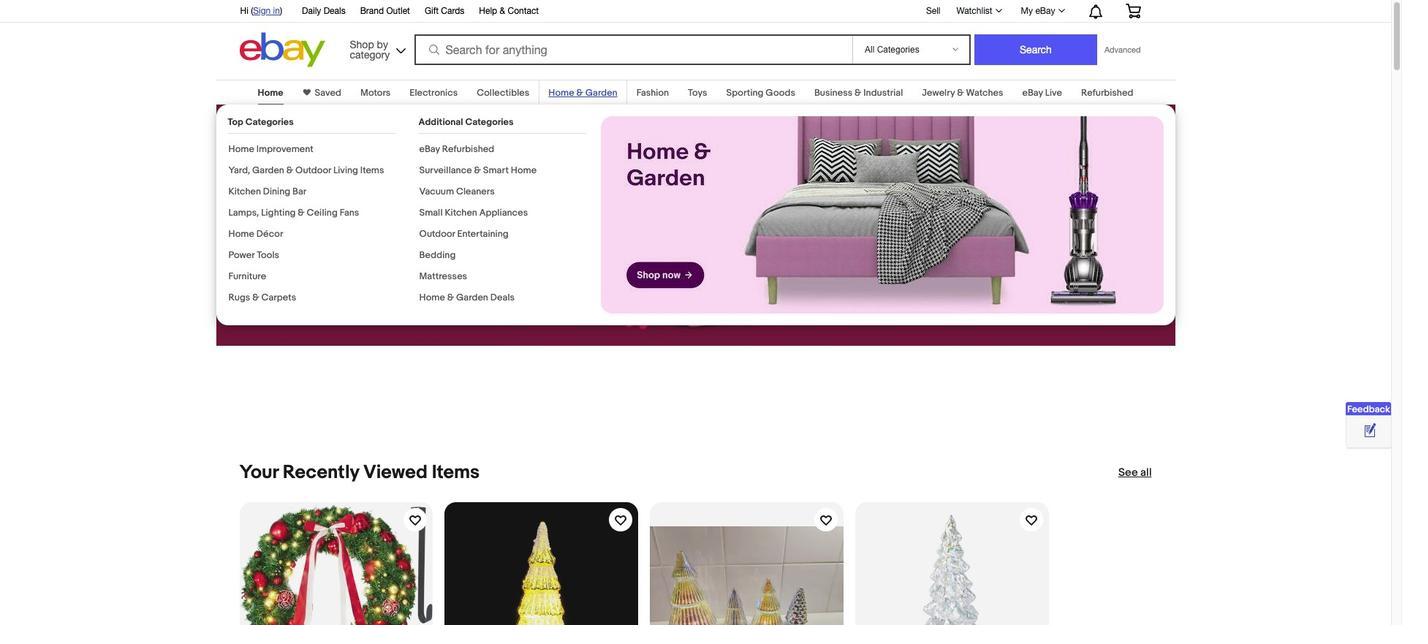 Task type: locate. For each thing, give the bounding box(es) containing it.
kitchen dining bar link
[[229, 186, 307, 197]]

0 vertical spatial refurbished
[[1081, 87, 1134, 99]]

your shopping cart image
[[1125, 4, 1142, 18]]

electronics link
[[410, 87, 458, 99]]

business & industrial link
[[815, 87, 903, 99]]

& left smart at the left top of page
[[474, 165, 481, 176]]

home & garden
[[549, 87, 618, 99]]

1 horizontal spatial deals
[[490, 292, 515, 303]]

& right 'business'
[[855, 87, 862, 99]]

additional
[[419, 116, 463, 128]]

in
[[273, 6, 280, 16], [283, 249, 292, 264]]

garden
[[586, 87, 618, 99], [252, 165, 284, 176], [456, 292, 488, 303]]

help & contact link
[[479, 4, 539, 20]]

1 horizontal spatial refurbished
[[1081, 87, 1134, 99]]

items right living
[[360, 165, 384, 176]]

& right help at the top
[[500, 6, 505, 16]]

2 vertical spatial garden
[[456, 292, 488, 303]]

gifts
[[397, 116, 457, 150]]

bar
[[292, 186, 307, 197]]

sell link
[[920, 6, 947, 16]]

shop
[[331, 191, 361, 207]]

smart
[[483, 165, 509, 176]]

chance
[[267, 191, 312, 207]]

1 vertical spatial items
[[432, 461, 480, 484]]

in right tools
[[283, 249, 292, 264]]

surveillance
[[419, 165, 472, 176]]

tune in
[[253, 249, 295, 264]]

gift cards
[[425, 6, 465, 16]]

1 vertical spatial outdoor
[[419, 228, 455, 240]]

0 horizontal spatial outdoor
[[295, 165, 331, 176]]

sporting goods
[[727, 87, 795, 99]]

power
[[229, 249, 255, 261]]

outdoor inside top categories element
[[295, 165, 331, 176]]

motors
[[360, 87, 391, 99]]

daily
[[302, 6, 321, 16]]

home right collectibles at the left of page
[[549, 87, 574, 99]]

kitchen up lamps,
[[229, 186, 261, 197]]

0 vertical spatial deals
[[324, 6, 346, 16]]

0 horizontal spatial categories
[[245, 116, 294, 128]]

brand
[[360, 6, 384, 16]]

0 horizontal spatial refurbished
[[442, 143, 494, 155]]

garden left fashion
[[586, 87, 618, 99]]

score
[[239, 116, 316, 150]]

1 horizontal spatial categories
[[465, 116, 514, 128]]

1 horizontal spatial in
[[283, 249, 292, 264]]

lamps, lighting & ceiling fans link
[[229, 207, 359, 219]]

categories for refurbished
[[465, 116, 514, 128]]

1 horizontal spatial items
[[432, 461, 480, 484]]

viewed
[[363, 461, 428, 484]]

collectibles link
[[477, 87, 530, 99]]

categories up home improvement
[[245, 116, 294, 128]]

outdoor
[[295, 165, 331, 176], [419, 228, 455, 240]]

furniture link
[[229, 271, 266, 282]]

None submit
[[975, 34, 1098, 65]]

deals right daily
[[324, 6, 346, 16]]

daily deals
[[302, 6, 346, 16]]

rugs
[[229, 292, 250, 303]]

Search for anything text field
[[416, 36, 850, 64]]

0 vertical spatial kitchen
[[229, 186, 261, 197]]

advanced
[[1105, 45, 1141, 54]]

home down mattresses link
[[419, 292, 445, 303]]

yard, garden & outdoor living items
[[229, 165, 384, 176]]

1 vertical spatial kitchen
[[445, 207, 477, 219]]

home décor
[[229, 228, 283, 240]]

refurbished
[[1081, 87, 1134, 99], [442, 143, 494, 155]]

this
[[299, 207, 321, 223]]

motors link
[[360, 87, 391, 99]]

surveillance & smart home
[[419, 165, 537, 176]]

deals inside the additional categories element
[[490, 292, 515, 303]]

entertaining
[[457, 228, 509, 240]]

categories down collectibles link
[[465, 116, 514, 128]]

none submit inside shop by category banner
[[975, 34, 1098, 65]]

home improvement link
[[229, 143, 314, 155]]

items
[[360, 165, 384, 176], [432, 461, 480, 484]]

0 horizontal spatial live
[[347, 150, 398, 184]]

home up the top categories at the top of the page
[[258, 87, 283, 99]]

1 vertical spatial deals
[[490, 292, 515, 303]]

garden up kitchen dining bar
[[252, 165, 284, 176]]

1 categories from the left
[[245, 116, 294, 128]]

jewelry & watches
[[922, 87, 1004, 99]]

furniture
[[229, 271, 266, 282]]

garden inside the additional categories element
[[456, 292, 488, 303]]

0 vertical spatial garden
[[586, 87, 618, 99]]

0 horizontal spatial items
[[360, 165, 384, 176]]

1 horizontal spatial garden
[[456, 292, 488, 303]]

bedding link
[[419, 249, 456, 261]]

1 horizontal spatial kitchen
[[445, 207, 477, 219]]

1 horizontal spatial outdoor
[[419, 228, 455, 240]]

sign
[[253, 6, 271, 16]]

kitchen dining bar
[[229, 186, 307, 197]]

0 vertical spatial outdoor
[[295, 165, 331, 176]]

ebay inside score great gifts on ebay live last chance to shop top finds for everyone this holiday.
[[278, 150, 341, 184]]

& right jewelry
[[957, 87, 964, 99]]

ebay up bar
[[278, 150, 341, 184]]

& down the mattresses at top
[[447, 292, 454, 303]]

mattresses
[[419, 271, 467, 282]]

see all link
[[1119, 466, 1152, 480]]

outdoor up bedding at the top left
[[419, 228, 455, 240]]

&
[[500, 6, 505, 16], [577, 87, 583, 99], [855, 87, 862, 99], [957, 87, 964, 99], [286, 165, 293, 176], [474, 165, 481, 176], [298, 207, 305, 219], [252, 292, 259, 303], [447, 292, 454, 303]]

refurbished down the advanced "link"
[[1081, 87, 1134, 99]]

1 vertical spatial live
[[347, 150, 398, 184]]

in right the sign
[[273, 6, 280, 16]]

home for home improvement
[[229, 143, 254, 155]]

2 horizontal spatial garden
[[586, 87, 618, 99]]

refurbished up surveillance & smart home
[[442, 143, 494, 155]]

dining
[[263, 186, 290, 197]]

sell
[[926, 6, 941, 16]]

& inside help & contact 'link'
[[500, 6, 505, 16]]

garden for home & garden
[[586, 87, 618, 99]]

ebay right my
[[1036, 6, 1056, 16]]

rugs & carpets
[[229, 292, 296, 303]]

live up top
[[347, 150, 398, 184]]

account navigation
[[232, 0, 1152, 23]]

2 categories from the left
[[465, 116, 514, 128]]

1 vertical spatial garden
[[252, 165, 284, 176]]

additional categories element
[[419, 116, 586, 313]]

shop by category banner
[[232, 0, 1152, 71]]

0 horizontal spatial in
[[273, 6, 280, 16]]

refurbished inside the additional categories element
[[442, 143, 494, 155]]

yard, garden & outdoor living items link
[[229, 165, 384, 176]]

)
[[280, 6, 282, 16]]

bedding
[[419, 249, 456, 261]]

outdoor up bar
[[295, 165, 331, 176]]

recently
[[283, 461, 359, 484]]

watchlist link
[[949, 2, 1009, 20]]

see
[[1119, 466, 1138, 480]]

0 vertical spatial live
[[1045, 87, 1062, 99]]

home up yard,
[[229, 143, 254, 155]]

garden down the mattresses at top
[[456, 292, 488, 303]]

& for jewelry & watches
[[957, 87, 964, 99]]

0 horizontal spatial garden
[[252, 165, 284, 176]]

all
[[1141, 466, 1152, 480]]

everyone
[[239, 207, 296, 223]]

gift cards link
[[425, 4, 465, 20]]

brand outlet link
[[360, 4, 410, 20]]

lamps,
[[229, 207, 259, 219]]

top categories element
[[228, 116, 395, 313]]

& right rugs
[[252, 292, 259, 303]]

0 horizontal spatial kitchen
[[229, 186, 261, 197]]

0 horizontal spatial deals
[[324, 6, 346, 16]]

saved link
[[310, 87, 341, 99]]

ceiling
[[307, 207, 338, 219]]

carpets
[[261, 292, 296, 303]]

items right viewed
[[432, 461, 480, 484]]

1 vertical spatial in
[[283, 249, 292, 264]]

& down search for anything text field
[[577, 87, 583, 99]]

ebay
[[1036, 6, 1056, 16], [1023, 87, 1043, 99], [419, 143, 440, 155], [278, 150, 341, 184]]

home up power
[[229, 228, 254, 240]]

deals down entertaining
[[490, 292, 515, 303]]

live left refurbished link
[[1045, 87, 1062, 99]]

jewelry & watches link
[[922, 87, 1004, 99]]

score great gifts on ebay live main content
[[0, 71, 1391, 625]]

holiday.
[[324, 207, 370, 223]]

& for help & contact
[[500, 6, 505, 16]]

kitchen up outdoor entertaining link
[[445, 207, 477, 219]]

watchlist
[[957, 6, 993, 16]]

on
[[239, 150, 272, 184]]

0 vertical spatial in
[[273, 6, 280, 16]]

garden for home & garden deals
[[456, 292, 488, 303]]

outdoor entertaining link
[[419, 228, 509, 240]]

1 vertical spatial refurbished
[[442, 143, 494, 155]]

in inside account navigation
[[273, 6, 280, 16]]

home & garden deals
[[419, 292, 515, 303]]

deals
[[324, 6, 346, 16], [490, 292, 515, 303]]

ebay up surveillance
[[419, 143, 440, 155]]

0 vertical spatial items
[[360, 165, 384, 176]]



Task type: describe. For each thing, give the bounding box(es) containing it.
your recently viewed items link
[[239, 461, 480, 484]]

collectibles
[[477, 87, 530, 99]]

lighting
[[261, 207, 296, 219]]

fans
[[340, 207, 359, 219]]

by
[[377, 38, 388, 50]]

home for home & garden deals
[[419, 292, 445, 303]]

home décor link
[[229, 228, 283, 240]]

to
[[315, 191, 328, 207]]

& for home & garden deals
[[447, 292, 454, 303]]

hi ( sign in )
[[240, 6, 282, 16]]

& for surveillance & smart home
[[474, 165, 481, 176]]

for
[[420, 191, 436, 207]]

1 horizontal spatial live
[[1045, 87, 1062, 99]]

see all
[[1119, 466, 1152, 480]]

kitchen inside the additional categories element
[[445, 207, 477, 219]]

lamps, lighting & ceiling fans
[[229, 207, 359, 219]]

my ebay
[[1021, 6, 1056, 16]]

power tools
[[229, 249, 279, 261]]

home for home
[[258, 87, 283, 99]]

tools
[[257, 249, 279, 261]]

small
[[419, 207, 443, 219]]

& down improvement
[[286, 165, 293, 176]]

shop
[[350, 38, 374, 50]]

surveillance & smart home link
[[419, 165, 537, 176]]

my ebay link
[[1013, 2, 1072, 20]]

hi
[[240, 6, 248, 16]]

deals inside account navigation
[[324, 6, 346, 16]]

outdoor inside the additional categories element
[[419, 228, 455, 240]]

outdoor entertaining
[[419, 228, 509, 240]]

small kitchen appliances link
[[419, 207, 528, 219]]

rugs & carpets link
[[229, 292, 296, 303]]

daily deals link
[[302, 4, 346, 20]]

outlet
[[386, 6, 410, 16]]

& for rugs & carpets
[[252, 292, 259, 303]]

mattresses link
[[419, 271, 467, 282]]

tune
[[253, 249, 280, 264]]

home & garden link
[[549, 87, 618, 99]]

top categories
[[228, 116, 294, 128]]

electronics
[[410, 87, 458, 99]]

home for home décor
[[229, 228, 254, 240]]

refurbished link
[[1081, 87, 1134, 99]]

additional categories
[[419, 116, 514, 128]]

items inside top categories element
[[360, 165, 384, 176]]

sporting goods link
[[727, 87, 795, 99]]

ebay inside the additional categories element
[[419, 143, 440, 155]]

& for business & industrial
[[855, 87, 862, 99]]

your recently viewed items
[[239, 461, 480, 484]]

last
[[239, 191, 264, 207]]

home right smart at the left top of page
[[511, 165, 537, 176]]

ebay live
[[1023, 87, 1062, 99]]

category
[[350, 49, 390, 60]]

fashion link
[[637, 87, 669, 99]]

top
[[228, 116, 243, 128]]

kitchen inside top categories element
[[229, 186, 261, 197]]

help
[[479, 6, 497, 16]]

fashion
[[637, 87, 669, 99]]

goods
[[766, 87, 795, 99]]

finds
[[387, 191, 417, 207]]

improvement
[[256, 143, 314, 155]]

live inside score great gifts on ebay live last chance to shop top finds for everyone this holiday.
[[347, 150, 398, 184]]

cards
[[441, 6, 465, 16]]

décor
[[256, 228, 283, 240]]

top
[[364, 191, 384, 207]]

advanced link
[[1098, 35, 1148, 64]]

help & contact
[[479, 6, 539, 16]]

saved
[[315, 87, 341, 99]]

score great gifts on ebay live last chance to shop top finds for everyone this holiday.
[[239, 116, 457, 223]]

my
[[1021, 6, 1033, 16]]

(
[[251, 6, 253, 16]]

sign in link
[[253, 6, 280, 16]]

watches
[[966, 87, 1004, 99]]

feedback
[[1348, 404, 1391, 415]]

vacuum cleaners
[[419, 186, 495, 197]]

home & garden deals link
[[419, 292, 515, 303]]

ebay right watches
[[1023, 87, 1043, 99]]

home for home & garden
[[549, 87, 574, 99]]

in inside tune in 'link'
[[283, 249, 292, 264]]

vacuum
[[419, 186, 454, 197]]

appliances
[[479, 207, 528, 219]]

ebay live link
[[1023, 87, 1062, 99]]

power tools link
[[229, 249, 279, 261]]

categories for improvement
[[245, 116, 294, 128]]

garden inside top categories element
[[252, 165, 284, 176]]

ebay inside account navigation
[[1036, 6, 1056, 16]]

business
[[815, 87, 853, 99]]

ebay refurbished
[[419, 143, 494, 155]]

contact
[[508, 6, 539, 16]]

gift
[[425, 6, 439, 16]]

& down chance
[[298, 207, 305, 219]]

& for home & garden
[[577, 87, 583, 99]]

living
[[333, 165, 358, 176]]

score great gifts on ebay live link
[[239, 116, 482, 185]]

great
[[322, 116, 391, 150]]

home & garden - shop now image
[[601, 116, 1164, 314]]



Task type: vqa. For each thing, say whether or not it's contained in the screenshot.
Entertaining
yes



